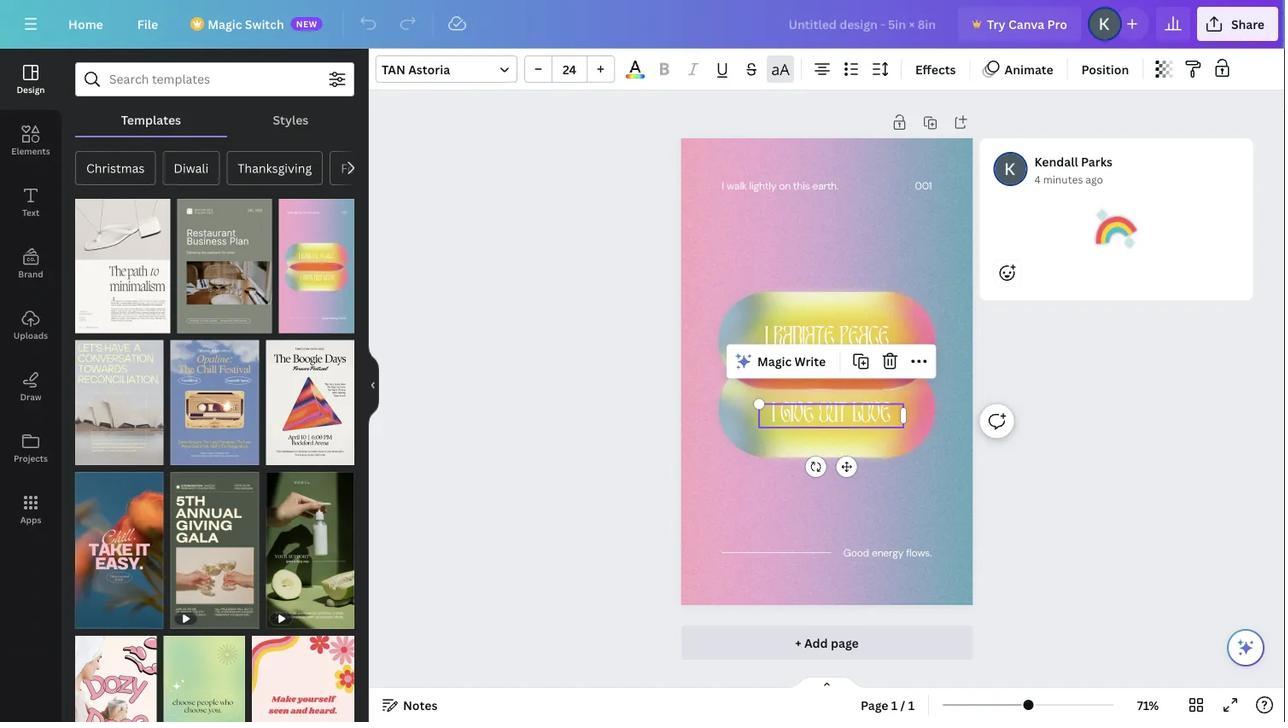 Task type: describe. For each thing, give the bounding box(es) containing it.
on
[[779, 179, 791, 193]]

+
[[796, 635, 802, 651]]

elements button
[[0, 110, 62, 172]]

1 inside cream black refined luxe elegant article page a4 document group
[[84, 317, 89, 329]]

lightly
[[750, 179, 777, 193]]

71% button
[[1121, 692, 1176, 719]]

of for 2
[[91, 317, 104, 329]]

projects
[[14, 453, 48, 464]]

of for 15
[[193, 317, 206, 329]]

page
[[831, 635, 859, 651]]

apps button
[[0, 479, 62, 541]]

good energy flows.
[[844, 546, 932, 560]]

position button
[[1075, 56, 1137, 83]]

kendall
[[1035, 153, 1079, 170]]

4
[[1035, 172, 1041, 186]]

+ add page
[[796, 635, 859, 651]]

food button
[[330, 151, 381, 185]]

flows.
[[907, 546, 932, 560]]

sky blue gold white 80s aesthetic music portrait trending portrait poster image
[[171, 340, 259, 465]]

notes
[[403, 698, 438, 714]]

energy
[[872, 546, 904, 560]]

food
[[341, 160, 370, 176]]

peace
[[840, 326, 889, 354]]

file
[[137, 16, 158, 32]]

christmas button
[[75, 151, 156, 185]]

magic switch
[[208, 16, 284, 32]]

write
[[795, 354, 826, 370]]

ivory red pink 80s aesthetic music portrait trending poster image
[[266, 340, 355, 465]]

this
[[794, 179, 810, 193]]

– – number field
[[558, 61, 582, 77]]

home link
[[55, 7, 117, 41]]

restaurant business plan in green white minimal corporate style group
[[177, 189, 272, 333]]

show pages image
[[786, 677, 868, 690]]

pink red yellow retro colorful motivational quote poster group
[[252, 626, 355, 723]]

astoria
[[409, 61, 450, 77]]

love
[[853, 402, 891, 430]]

denim blue scarlet pink experimental type anxiety-calming motivational phone wallpaper group
[[75, 462, 164, 630]]

styles
[[273, 111, 309, 128]]

2
[[106, 317, 112, 329]]

brand button
[[0, 233, 62, 295]]

share button
[[1198, 7, 1279, 41]]

side panel tab list
[[0, 49, 62, 541]]

magic for magic write
[[758, 354, 792, 370]]

out
[[819, 402, 847, 430]]

new
[[296, 18, 318, 29]]

71%
[[1138, 698, 1160, 714]]

page 1 / 1
[[861, 698, 915, 714]]

denim blue scarlet pink experimental type anxiety-calming motivational phone wallpaper image
[[75, 472, 164, 630]]

pink red yellow retro colorful motivational quote poster image
[[252, 637, 355, 723]]

effects
[[916, 61, 956, 77]]

animate button
[[978, 56, 1061, 83]]

projects button
[[0, 418, 62, 479]]

magic for magic switch
[[208, 16, 242, 32]]

styles button
[[227, 103, 355, 136]]

design
[[17, 84, 45, 95]]

tan
[[382, 61, 406, 77]]

switch
[[245, 16, 284, 32]]

draw
[[20, 391, 42, 403]]

color range image
[[626, 75, 645, 79]]

+ add page button
[[681, 626, 973, 660]]

christmas
[[86, 160, 145, 176]]

templates
[[121, 111, 181, 128]]

15
[[208, 317, 219, 329]]

1 inside restaurant business plan in green white minimal corporate style group
[[186, 317, 191, 329]]

good
[[844, 546, 870, 560]]

jan 26 cultural appreciation poster in light yellow light blue photocentric style group
[[75, 330, 164, 465]]

pro
[[1048, 16, 1068, 32]]

canva
[[1009, 16, 1045, 32]]



Task type: vqa. For each thing, say whether or not it's contained in the screenshot.
+ Add page
yes



Task type: locate. For each thing, give the bounding box(es) containing it.
effects button
[[909, 56, 963, 83]]

0 vertical spatial magic
[[208, 16, 242, 32]]

main menu bar
[[0, 0, 1286, 49]]

i for i give out love
[[772, 402, 775, 430]]

tan astoria button
[[376, 56, 518, 83]]

green gradient simple quotes choose people who choose you instagram story group
[[164, 626, 245, 723]]

Design title text field
[[775, 7, 952, 41]]

brand
[[18, 268, 43, 280]]

ago
[[1086, 172, 1104, 186]]

0 horizontal spatial magic
[[208, 16, 242, 32]]

/
[[901, 698, 906, 714]]

1 horizontal spatial magic
[[758, 354, 792, 370]]

thanksgiving button
[[227, 151, 323, 185]]

magic inside main menu bar
[[208, 16, 242, 32]]

magic
[[208, 16, 242, 32], [758, 354, 792, 370]]

hide image
[[368, 345, 379, 427]]

text button
[[0, 172, 62, 233]]

magic write button
[[730, 348, 833, 375]]

diwali button
[[163, 151, 220, 185]]

gold turquoise pink tactile psychedelic peaceful awareness quotes square psychedelic instagram story image
[[279, 199, 355, 333]]

2 vertical spatial i
[[772, 402, 775, 430]]

i
[[722, 179, 724, 193], [765, 326, 769, 354], [772, 402, 775, 430]]

sky blue gold white 80s aesthetic music portrait trending portrait poster group
[[171, 330, 259, 465]]

group
[[525, 56, 615, 83]]

of left 15
[[193, 317, 206, 329]]

of inside restaurant business plan in green white minimal corporate style group
[[193, 317, 206, 329]]

kendall parks 4 minutes ago
[[1035, 153, 1113, 186]]

1
[[84, 317, 89, 329], [186, 317, 191, 329], [892, 698, 898, 714], [909, 698, 915, 714]]

draw button
[[0, 356, 62, 418]]

i left give
[[772, 402, 775, 430]]

001
[[915, 179, 932, 193]]

0 horizontal spatial of
[[91, 317, 104, 329]]

1 horizontal spatial of
[[193, 317, 206, 329]]

try canva pro button
[[959, 7, 1081, 41]]

templates button
[[75, 103, 227, 136]]

jan 26 cultural appreciation poster in light yellow light blue photocentric style image
[[75, 340, 164, 465]]

1 of from the left
[[91, 317, 104, 329]]

charity gala your story in dark green light yellow classy minimalist style group
[[171, 462, 259, 630]]

2 of from the left
[[193, 317, 206, 329]]

magic left switch
[[208, 16, 242, 32]]

1 left 15
[[186, 317, 191, 329]]

share
[[1232, 16, 1265, 32]]

expressing gratitude image
[[1096, 208, 1137, 249]]

1 vertical spatial magic
[[758, 354, 792, 370]]

1 left /
[[892, 698, 898, 714]]

dark green white photocentric neutral clean beauty brands sustainable beauty your story group
[[266, 462, 355, 630]]

thanksgiving
[[238, 160, 312, 176]]

2 horizontal spatial i
[[772, 402, 775, 430]]

i for i walk lightly on this earth.
[[722, 179, 724, 193]]

i give out love
[[772, 402, 891, 430]]

animate
[[1005, 61, 1054, 77]]

cream black refined luxe elegant article page a4 document group
[[75, 189, 170, 333]]

1 horizontal spatial i
[[765, 326, 769, 354]]

kendall parks list
[[980, 138, 1261, 355]]

give
[[781, 402, 814, 430]]

i for i radiate peace
[[765, 326, 769, 354]]

notes button
[[376, 692, 445, 719]]

1 of 2
[[84, 317, 112, 329]]

i walk lightly on this earth.
[[722, 179, 839, 193]]

home
[[68, 16, 103, 32]]

position
[[1082, 61, 1130, 77]]

1 vertical spatial i
[[765, 326, 769, 354]]

try canva pro
[[988, 16, 1068, 32]]

Search templates search field
[[109, 63, 320, 96]]

pastel pink pink cartoon type self-help podcast instagram story group
[[75, 626, 157, 723]]

earth.
[[813, 179, 839, 193]]

1 right /
[[909, 698, 915, 714]]

uploads
[[14, 330, 48, 341]]

i left radiate
[[765, 326, 769, 354]]

0 vertical spatial i
[[722, 179, 724, 193]]

of inside cream black refined luxe elegant article page a4 document group
[[91, 317, 104, 329]]

diwali
[[174, 160, 209, 176]]

i left walk
[[722, 179, 724, 193]]

green gradient simple quotes choose people who choose you instagram story image
[[164, 637, 245, 723]]

1 of 15
[[186, 317, 219, 329]]

of
[[91, 317, 104, 329], [193, 317, 206, 329]]

elements
[[11, 145, 50, 157]]

apps
[[20, 514, 41, 526]]

magic inside button
[[758, 354, 792, 370]]

text
[[22, 207, 39, 218]]

try
[[988, 16, 1006, 32]]

of left 2
[[91, 317, 104, 329]]

radiate
[[774, 326, 835, 354]]

uploads button
[[0, 295, 62, 356]]

design button
[[0, 49, 62, 110]]

gold turquoise pink tactile psychedelic peaceful awareness quotes square psychedelic instagram story group
[[279, 189, 355, 333]]

page
[[861, 698, 889, 714]]

1 left 2
[[84, 317, 89, 329]]

magic write
[[758, 354, 826, 370]]

0 horizontal spatial i
[[722, 179, 724, 193]]

i radiate peace
[[765, 326, 889, 354]]

add
[[805, 635, 828, 651]]

parks
[[1082, 153, 1113, 170]]

canva assistant image
[[1236, 638, 1257, 659]]

ivory red pink 80s aesthetic music portrait trending poster group
[[266, 330, 355, 465]]

walk
[[727, 179, 747, 193]]

magic left write
[[758, 354, 792, 370]]

tan astoria
[[382, 61, 450, 77]]

minutes
[[1044, 172, 1084, 186]]

file button
[[124, 7, 172, 41]]



